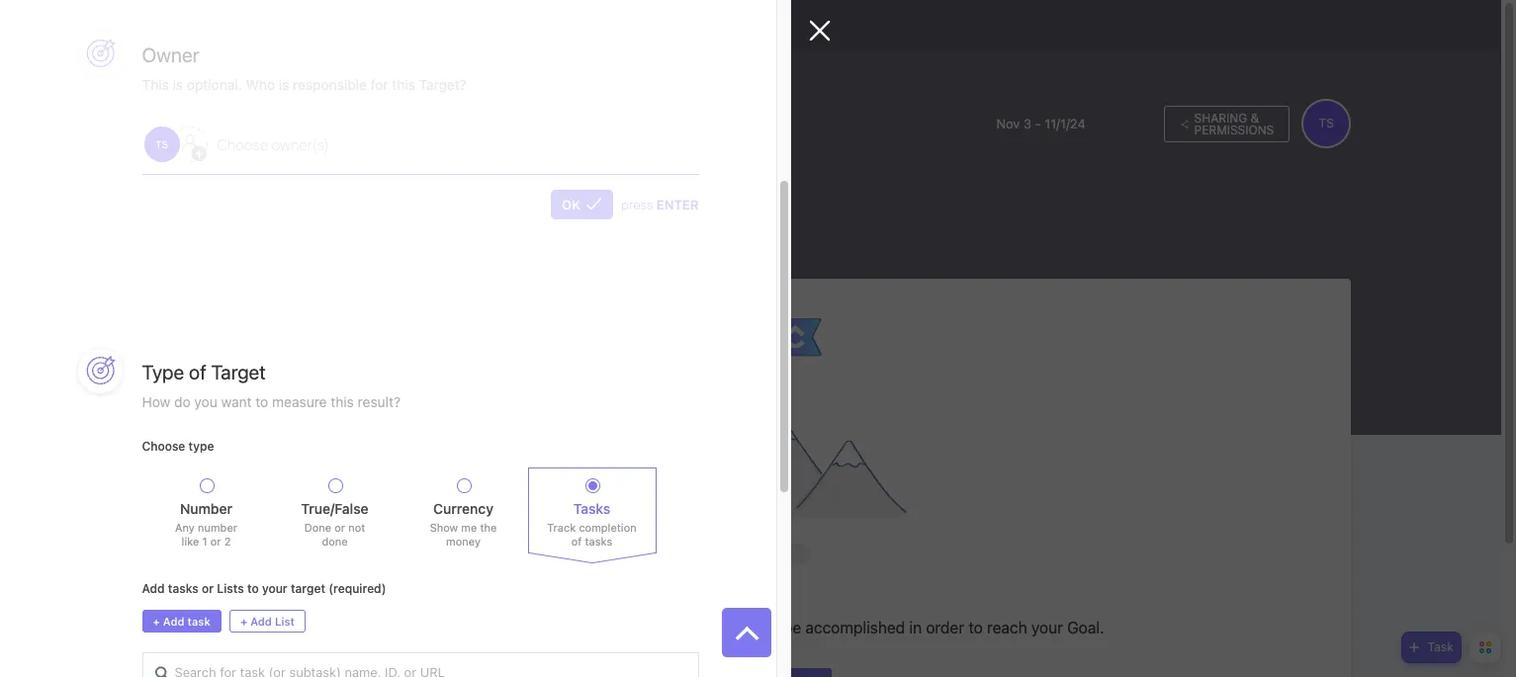 Task type: describe. For each thing, give the bounding box(es) containing it.
press enter
[[621, 197, 699, 212]]

not
[[348, 522, 365, 534]]

+ add task
[[153, 616, 211, 628]]

show
[[430, 522, 458, 534]]

are
[[455, 619, 477, 637]]

true/false
[[301, 501, 369, 518]]

must
[[743, 619, 779, 637]]

and
[[541, 619, 568, 637]]

be
[[783, 619, 801, 637]]

targets
[[397, 619, 450, 637]]

task
[[1428, 640, 1454, 655]]

reach
[[987, 619, 1027, 637]]

+ for + add list
[[240, 616, 247, 628]]

accomplished
[[805, 619, 905, 637]]

measurable
[[572, 619, 656, 637]]

type of target how do you want to measure this result?
[[142, 361, 401, 410]]

or inside number any number like 1 or 2
[[210, 535, 221, 548]]

or for add
[[202, 582, 214, 597]]

specific
[[481, 619, 537, 637]]

ok button
[[551, 190, 613, 219]]

in
[[909, 619, 922, 637]]

add up the + add task at the bottom left of the page
[[142, 582, 165, 597]]

+ for + add task
[[153, 616, 160, 628]]

tasks inside tasks track completion of tasks
[[585, 535, 612, 548]]

0 horizontal spatial tasks
[[168, 582, 198, 597]]

add for + add task
[[163, 616, 184, 628]]

lose
[[265, 109, 316, 137]]

add tasks or lists to your target (required)
[[142, 582, 386, 597]]

task
[[187, 616, 211, 628]]

+ add list
[[240, 616, 295, 628]]

tasks track completion of tasks
[[547, 501, 637, 548]]

1 vertical spatial lbs
[[315, 161, 334, 178]]

of inside "type of target how do you want to measure this result?"
[[189, 361, 206, 384]]

the
[[480, 522, 497, 534]]

track
[[547, 522, 576, 534]]

lose 100 lbs
[[265, 109, 405, 137]]

money
[[446, 535, 481, 548]]

10
[[296, 161, 311, 178]]

owner(s)
[[272, 135, 329, 153]]

1
[[202, 535, 207, 548]]

permissions
[[1194, 122, 1274, 137]]

currency show me the money
[[430, 501, 497, 548]]

tasks
[[573, 501, 610, 518]]

(required)
[[329, 582, 386, 597]]

dialog containing owner
[[0, 0, 831, 677]]

lists
[[217, 582, 244, 597]]

number any number like 1 or 2
[[175, 501, 237, 548]]

type
[[142, 361, 184, 384]]

1 horizontal spatial your
[[1031, 619, 1063, 637]]

result?
[[358, 393, 401, 410]]

type
[[189, 439, 214, 454]]

press
[[621, 197, 653, 212]]

measure
[[272, 393, 327, 410]]



Task type: locate. For each thing, give the bounding box(es) containing it.
0 horizontal spatial of
[[189, 361, 206, 384]]

to right lists
[[247, 582, 259, 597]]

to inside "type of target how do you want to measure this result?"
[[255, 393, 268, 410]]

enter
[[656, 197, 699, 212]]

of inside tasks track completion of tasks
[[571, 535, 582, 548]]

1 vertical spatial your
[[1031, 619, 1063, 637]]

+ left task
[[153, 616, 160, 628]]

your left target
[[262, 582, 287, 597]]

target
[[291, 582, 325, 597]]

2 + from the left
[[240, 616, 247, 628]]

0 vertical spatial of
[[189, 361, 206, 384]]

currency
[[433, 501, 493, 518]]

to right order
[[968, 619, 983, 637]]

10 lbs
[[296, 161, 334, 178]]

1 horizontal spatial +
[[240, 616, 247, 628]]

choose left owner(s)
[[217, 135, 268, 153]]

choose for choose owner(s)
[[217, 135, 268, 153]]

1 horizontal spatial lbs
[[369, 109, 400, 137]]

or up done
[[335, 522, 345, 534]]

tasks up the + add task at the bottom left of the page
[[168, 582, 198, 597]]

sharing
[[1194, 110, 1247, 125]]

0 vertical spatial your
[[262, 582, 287, 597]]

add for + add list
[[250, 616, 272, 628]]

0 horizontal spatial choose
[[142, 439, 185, 454]]

0 vertical spatial or
[[335, 522, 345, 534]]

done
[[322, 535, 348, 548]]

number
[[180, 501, 232, 518]]

or
[[335, 522, 345, 534], [210, 535, 221, 548], [202, 582, 214, 597]]

0 vertical spatial choose
[[217, 135, 268, 153]]

choose owner(s)
[[217, 135, 329, 153]]

lbs right '100'
[[369, 109, 400, 137]]

or inside true/false done or not done
[[335, 522, 345, 534]]

to
[[255, 393, 268, 410], [247, 582, 259, 597], [968, 619, 983, 637]]

1 + from the left
[[153, 616, 160, 628]]

add left list
[[250, 616, 272, 628]]

like
[[182, 535, 199, 548]]

lbs
[[369, 109, 400, 137], [315, 161, 334, 178]]

of down track
[[571, 535, 582, 548]]

100
[[321, 109, 363, 137]]

dialog
[[0, 0, 831, 677]]

tasks down completion on the bottom left of page
[[585, 535, 612, 548]]

that
[[711, 619, 739, 637]]

target
[[211, 361, 266, 384]]

lbs right 10
[[315, 161, 334, 178]]

of
[[189, 361, 206, 384], [571, 535, 582, 548]]

owner
[[142, 44, 199, 66]]

how
[[142, 393, 170, 410]]

your
[[262, 582, 287, 597], [1031, 619, 1063, 637]]

1 vertical spatial to
[[247, 582, 259, 597]]

choose left the type on the bottom of the page
[[142, 439, 185, 454]]

targets are specific and measurable pieces that must be accomplished in order to reach your goal.
[[397, 619, 1104, 637]]

true/false done or not done
[[301, 501, 369, 548]]

choose type
[[142, 439, 214, 454]]

tasks
[[585, 535, 612, 548], [168, 582, 198, 597]]

list
[[275, 616, 295, 628]]

to right want
[[255, 393, 268, 410]]

add left task
[[163, 616, 184, 628]]

choose for choose type
[[142, 439, 185, 454]]

0 vertical spatial lbs
[[369, 109, 400, 137]]

Search for task (or subtask) name, ID, or URL text field
[[143, 654, 698, 677]]

0 horizontal spatial your
[[262, 582, 287, 597]]

order
[[926, 619, 964, 637]]

1 vertical spatial choose
[[142, 439, 185, 454]]

this
[[331, 393, 354, 410]]

of up you
[[189, 361, 206, 384]]

your left goal.
[[1031, 619, 1063, 637]]

2 vertical spatial to
[[968, 619, 983, 637]]

or for true/false
[[335, 522, 345, 534]]

1 horizontal spatial of
[[571, 535, 582, 548]]

2 vertical spatial or
[[202, 582, 214, 597]]

0 vertical spatial tasks
[[585, 535, 612, 548]]

1 horizontal spatial tasks
[[585, 535, 612, 548]]

+ down lists
[[240, 616, 247, 628]]

or right 1
[[210, 535, 221, 548]]

completion
[[579, 522, 637, 534]]

ok
[[562, 197, 581, 212]]

1 vertical spatial of
[[571, 535, 582, 548]]

any
[[175, 522, 195, 534]]

or left lists
[[202, 582, 214, 597]]

number
[[198, 522, 237, 534]]

0 horizontal spatial +
[[153, 616, 160, 628]]

&
[[1251, 110, 1259, 125]]

sharing & permissions
[[1194, 110, 1274, 137]]

+
[[153, 616, 160, 628], [240, 616, 247, 628]]

pieces
[[660, 619, 707, 637]]

1 vertical spatial or
[[210, 535, 221, 548]]

choose
[[217, 135, 268, 153], [142, 439, 185, 454]]

2
[[224, 535, 231, 548]]

done
[[304, 522, 331, 534]]

goal.
[[1067, 619, 1104, 637]]

do
[[174, 393, 191, 410]]

want
[[221, 393, 252, 410]]

you
[[194, 393, 217, 410]]

0 vertical spatial to
[[255, 393, 268, 410]]

me
[[461, 522, 477, 534]]

1 horizontal spatial choose
[[217, 135, 268, 153]]

1 vertical spatial tasks
[[168, 582, 198, 597]]

0 horizontal spatial lbs
[[315, 161, 334, 178]]

add
[[142, 582, 165, 597], [163, 616, 184, 628], [250, 616, 272, 628]]



Task type: vqa. For each thing, say whether or not it's contained in the screenshot.


